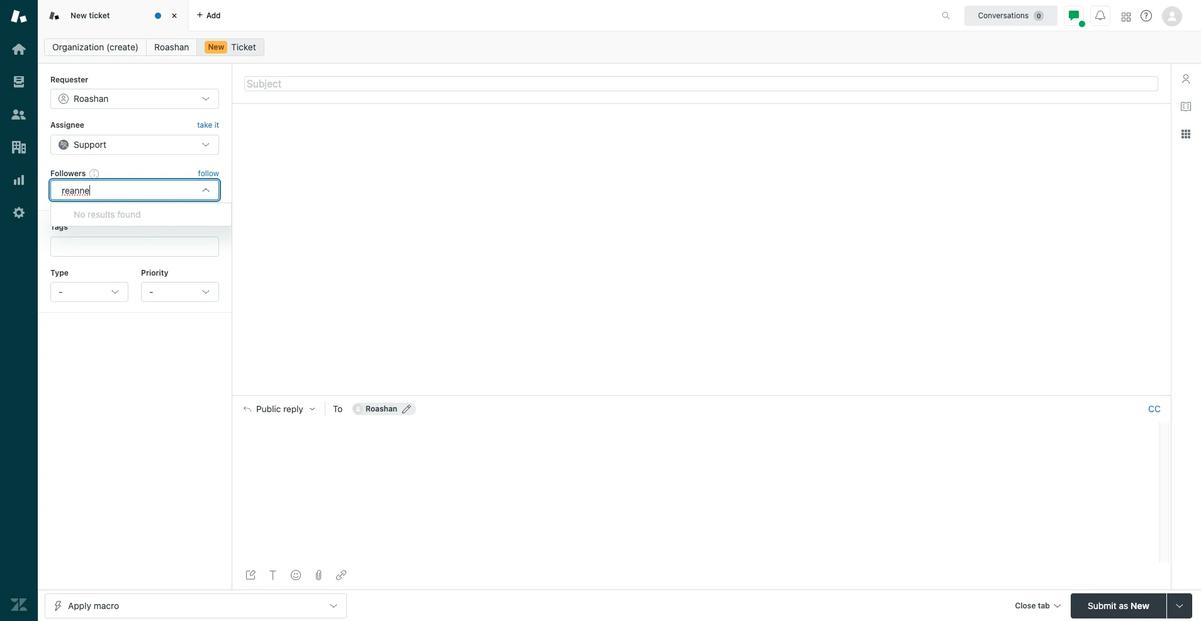 Task type: locate. For each thing, give the bounding box(es) containing it.
secondary element
[[38, 35, 1202, 60]]

views image
[[11, 74, 27, 90]]

button displays agent's chat status as online. image
[[1069, 10, 1079, 20]]

0 horizontal spatial -
[[59, 287, 63, 297]]

new ticket tab
[[38, 0, 189, 31]]

new for new
[[208, 42, 224, 52]]

- down priority
[[149, 287, 153, 297]]

public reply button
[[232, 396, 325, 423]]

roashan
[[154, 42, 189, 52], [74, 93, 109, 104], [366, 404, 397, 414]]

take it button
[[197, 119, 219, 132]]

- button down priority
[[141, 282, 219, 302]]

- for type
[[59, 287, 63, 297]]

new ticket
[[71, 11, 110, 20]]

support
[[74, 139, 106, 150]]

0 vertical spatial new
[[71, 11, 87, 20]]

2 vertical spatial roashan
[[366, 404, 397, 414]]

requester
[[50, 75, 88, 84]]

add attachment image
[[314, 571, 324, 581]]

organization (create) button
[[44, 38, 147, 56]]

apply
[[68, 600, 91, 611]]

cc button
[[1149, 404, 1161, 415]]

close image
[[168, 9, 181, 22]]

- button for priority
[[141, 282, 219, 302]]

1 horizontal spatial -
[[149, 287, 153, 297]]

submit as new
[[1088, 600, 1150, 611]]

-
[[59, 287, 63, 297], [149, 287, 153, 297]]

new right as
[[1131, 600, 1150, 611]]

new left ticket
[[208, 42, 224, 52]]

add
[[207, 10, 221, 20]]

tabs tab list
[[38, 0, 929, 31]]

1 horizontal spatial - button
[[141, 282, 219, 302]]

zendesk products image
[[1122, 12, 1131, 21]]

edit user image
[[403, 405, 411, 414]]

1 horizontal spatial new
[[208, 42, 224, 52]]

0 horizontal spatial new
[[71, 11, 87, 20]]

- down type
[[59, 287, 63, 297]]

1 - from the left
[[59, 287, 63, 297]]

roashan right roashan@gmail.com icon
[[366, 404, 397, 414]]

- button down type
[[50, 282, 128, 302]]

public reply
[[256, 404, 303, 414]]

main element
[[0, 0, 38, 622]]

Tags field
[[60, 240, 207, 253]]

priority
[[141, 268, 168, 277]]

1 vertical spatial new
[[208, 42, 224, 52]]

0 horizontal spatial roashan
[[74, 93, 109, 104]]

take it
[[197, 121, 219, 130]]

new for new ticket
[[71, 11, 87, 20]]

organization (create)
[[52, 42, 139, 52]]

2 horizontal spatial new
[[1131, 600, 1150, 611]]

0 horizontal spatial - button
[[50, 282, 128, 302]]

customers image
[[11, 106, 27, 123]]

public
[[256, 404, 281, 414]]

get help image
[[1141, 10, 1152, 21]]

new
[[71, 11, 87, 20], [208, 42, 224, 52], [1131, 600, 1150, 611]]

close tab button
[[1010, 594, 1066, 621]]

found
[[117, 209, 141, 220]]

to
[[333, 404, 343, 414]]

- for priority
[[149, 287, 153, 297]]

cc
[[1149, 404, 1161, 414]]

2 - button from the left
[[141, 282, 219, 302]]

- button
[[50, 282, 128, 302], [141, 282, 219, 302]]

1 - button from the left
[[50, 282, 128, 302]]

new inside tab
[[71, 11, 87, 20]]

add link (cmd k) image
[[336, 571, 346, 581]]

new left ticket at the top of page
[[71, 11, 87, 20]]

apply macro
[[68, 600, 119, 611]]

2 horizontal spatial roashan
[[366, 404, 397, 414]]

knowledge image
[[1181, 101, 1191, 111]]

new inside secondary 'element'
[[208, 42, 224, 52]]

Public reply composer text field
[[238, 423, 1156, 449]]

roashan down requester
[[74, 93, 109, 104]]

1 horizontal spatial roashan
[[154, 42, 189, 52]]

type
[[50, 268, 69, 277]]

roashan inside requester "element"
[[74, 93, 109, 104]]

get started image
[[11, 41, 27, 57]]

1 vertical spatial roashan
[[74, 93, 109, 104]]

2 - from the left
[[149, 287, 153, 297]]

roashan down "close" icon
[[154, 42, 189, 52]]

ticket
[[231, 42, 256, 52]]

0 vertical spatial roashan
[[154, 42, 189, 52]]

notifications image
[[1096, 10, 1106, 20]]

assignee element
[[50, 135, 219, 155]]

format text image
[[268, 571, 278, 581]]

conversations button
[[965, 5, 1058, 26]]

follow button
[[198, 168, 219, 179]]

zendesk image
[[11, 597, 27, 613]]

2 vertical spatial new
[[1131, 600, 1150, 611]]



Task type: describe. For each thing, give the bounding box(es) containing it.
results
[[88, 209, 115, 220]]

tab
[[1038, 601, 1050, 611]]

it
[[215, 121, 219, 130]]

no
[[74, 209, 85, 220]]

macro
[[94, 600, 119, 611]]

as
[[1119, 600, 1129, 611]]

Subject field
[[244, 76, 1159, 91]]

close
[[1015, 601, 1036, 611]]

roashan@gmail.com image
[[353, 404, 363, 414]]

take
[[197, 121, 212, 130]]

zendesk support image
[[11, 8, 27, 25]]

admin image
[[11, 205, 27, 221]]

close tab
[[1015, 601, 1050, 611]]

requester element
[[50, 89, 219, 109]]

displays possible ticket submission types image
[[1175, 601, 1185, 611]]

assignee
[[50, 121, 84, 130]]

conversations
[[978, 10, 1029, 20]]

ticket
[[89, 11, 110, 20]]

insert emojis image
[[291, 571, 301, 581]]

reporting image
[[11, 172, 27, 188]]

add button
[[189, 0, 228, 31]]

(create)
[[106, 42, 139, 52]]

follow
[[198, 169, 219, 178]]

roashan for to
[[366, 404, 397, 414]]

submit
[[1088, 600, 1117, 611]]

roashan inside 'link'
[[154, 42, 189, 52]]

customer context image
[[1181, 74, 1191, 84]]

organizations image
[[11, 139, 27, 156]]

apps image
[[1181, 129, 1191, 139]]

minimize composer image
[[696, 391, 707, 401]]

roashan for requester
[[74, 93, 109, 104]]

tags
[[50, 222, 68, 232]]

no results found
[[74, 209, 141, 220]]

followers
[[50, 169, 86, 178]]

organization
[[52, 42, 104, 52]]

reply
[[283, 404, 303, 414]]

Followers field
[[60, 184, 192, 197]]

draft mode image
[[246, 571, 256, 581]]

- button for type
[[50, 282, 128, 302]]

followers element
[[50, 180, 219, 200]]

roashan link
[[146, 38, 197, 56]]

info on adding followers image
[[90, 169, 100, 179]]



